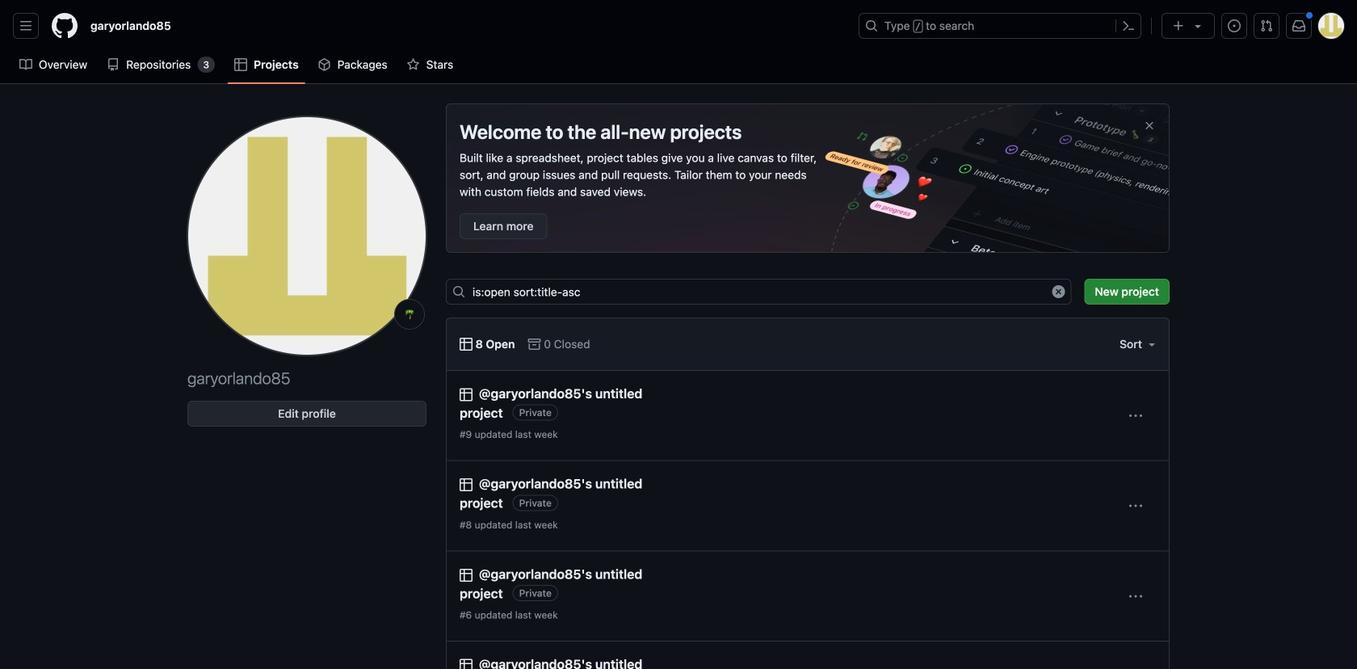 Task type: describe. For each thing, give the bounding box(es) containing it.
change your avatar image
[[188, 116, 427, 356]]

kebab horizontal image
[[1130, 500, 1143, 513]]

notifications image
[[1293, 19, 1306, 32]]

issue opened image
[[1229, 19, 1242, 32]]

1 kebab horizontal image from the top
[[1130, 410, 1143, 423]]

Search all projects text field
[[446, 279, 1072, 305]]

package image
[[318, 58, 331, 71]]

2 kebab horizontal image from the top
[[1130, 590, 1143, 603]]

repo image
[[107, 58, 120, 71]]

star image
[[407, 58, 420, 71]]

archive image
[[528, 338, 541, 351]]

plus image
[[1173, 19, 1186, 32]]

close image
[[1144, 119, 1157, 132]]



Task type: locate. For each thing, give the bounding box(es) containing it.
table image
[[460, 569, 473, 582], [460, 659, 473, 669]]

search image
[[453, 285, 466, 298]]

1 table image from the top
[[460, 569, 473, 582]]

clear image
[[1053, 285, 1066, 298]]

table image
[[234, 58, 247, 71], [460, 338, 473, 351], [460, 388, 473, 401], [460, 479, 473, 492]]

2 table image from the top
[[460, 659, 473, 669]]

triangle down image
[[1192, 19, 1205, 32]]

homepage image
[[52, 13, 78, 39]]

0 vertical spatial table image
[[460, 569, 473, 582]]

triangle down image
[[1146, 338, 1159, 351]]

1 vertical spatial kebab horizontal image
[[1130, 590, 1143, 603]]

1 vertical spatial table image
[[460, 659, 473, 669]]

kebab horizontal image
[[1130, 410, 1143, 423], [1130, 590, 1143, 603]]

0 vertical spatial kebab horizontal image
[[1130, 410, 1143, 423]]

book image
[[19, 58, 32, 71]]

git pull request image
[[1261, 19, 1274, 32]]

command palette image
[[1123, 19, 1136, 32]]



Task type: vqa. For each thing, say whether or not it's contained in the screenshot.
table image
yes



